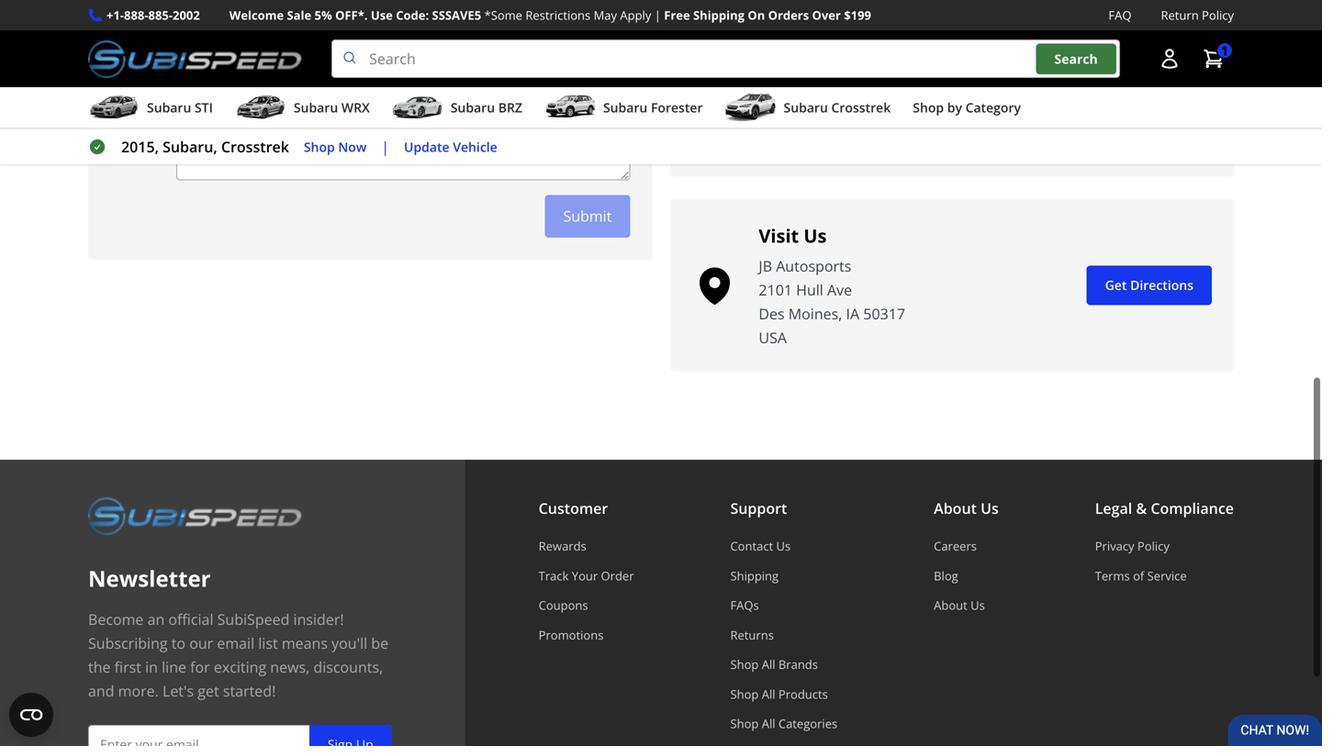 Task type: describe. For each thing, give the bounding box(es) containing it.
shop by category
[[913, 99, 1021, 116]]

shop all brands link
[[731, 650, 838, 667]]

code:
[[396, 7, 429, 23]]

0 horizontal spatial crosstrek
[[221, 137, 289, 157]]

autosports
[[776, 250, 852, 270]]

us inside visit us jb autosports 2101 hull ave des moines, ia 50317 usa
[[804, 217, 827, 242]]

service for terms of service
[[1148, 562, 1187, 578]]

a subaru crosstrek thumbnail image image
[[725, 94, 777, 121]]

policy for return policy
[[1202, 7, 1234, 23]]

+1-888-885-2002
[[107, 7, 200, 23]]

support
[[731, 492, 787, 512]]

shop all products link
[[731, 680, 838, 697]]

faq link
[[1109, 6, 1132, 25]]

use
[[371, 7, 393, 23]]

returns link
[[731, 621, 838, 637]]

1 horizontal spatial customer
[[1086, 87, 1146, 104]]

update vehicle button
[[404, 137, 498, 158]]

contact us link
[[731, 532, 838, 548]]

2 about from the top
[[934, 591, 968, 608]]

privacy policy link
[[1095, 532, 1234, 548]]

shop now
[[304, 138, 367, 155]]

hull
[[796, 274, 824, 294]]

sti
[[195, 99, 213, 116]]

subaru brz button
[[392, 91, 523, 128]]

off*.
[[335, 7, 368, 23]]

mon - fri 8am - 5pm cst sat closed | sun closed phone # 888-885-2002
[[759, 79, 926, 146]]

coupons link
[[539, 591, 634, 608]]

news,
[[270, 651, 310, 671]]

now
[[338, 138, 367, 155]]

search
[[1055, 50, 1098, 67]]

email
[[217, 627, 255, 647]]

1 about from the top
[[934, 492, 977, 512]]

shop by category button
[[913, 91, 1021, 128]]

1 - from the left
[[794, 79, 799, 98]]

shop for shop all brands
[[731, 650, 759, 667]]

subaru,
[[163, 137, 217, 157]]

2 subispeed logo image from the top
[[88, 491, 302, 529]]

faqs link
[[731, 591, 838, 608]]

a subaru wrx thumbnail image image
[[235, 94, 286, 121]]

get directions link
[[1087, 259, 1212, 299]]

phone
[[759, 126, 803, 146]]

a subaru sti thumbnail image image
[[88, 94, 140, 121]]

subaru brz
[[451, 99, 523, 116]]

subaru sti button
[[88, 91, 213, 128]]

subaru wrx
[[294, 99, 370, 116]]

subaru crosstrek
[[784, 99, 891, 116]]

#
[[807, 126, 816, 146]]

directions
[[1131, 270, 1194, 287]]

and
[[88, 675, 114, 695]]

a subaru forester thumbnail image image
[[545, 94, 596, 121]]

privacy policy
[[1095, 532, 1170, 548]]

1 subispeed logo image from the top
[[88, 40, 302, 78]]

message
[[176, 3, 230, 20]]

more.
[[118, 675, 159, 695]]

welcome sale 5% off*. use code: sssave5 *some restrictions may apply | free shipping on orders over $199
[[229, 7, 872, 23]]

0 horizontal spatial 2002
[[173, 7, 200, 23]]

official
[[168, 604, 214, 623]]

service for call customer service
[[1150, 87, 1194, 104]]

moines,
[[789, 298, 843, 317]]

on
[[748, 7, 765, 23]]

products
[[779, 680, 828, 697]]

2002 inside mon - fri 8am - 5pm cst sat closed | sun closed phone # 888-885-2002
[[880, 126, 914, 146]]

5pm
[[866, 79, 897, 98]]

+1-
[[107, 7, 124, 23]]

sun
[[846, 103, 872, 122]]

sale
[[287, 7, 312, 23]]

update
[[404, 138, 450, 155]]

contact us
[[731, 532, 791, 548]]

fri
[[802, 79, 820, 98]]

restrictions
[[526, 7, 591, 23]]

subaru sti
[[147, 99, 213, 116]]

shop for shop now
[[304, 138, 335, 155]]

wrx
[[342, 99, 370, 116]]

submit
[[563, 200, 612, 219]]

us up shipping link
[[777, 532, 791, 548]]

des
[[759, 298, 785, 317]]

your
[[572, 562, 598, 578]]

become an official subispeed insider! subscribing to our email list means you'll be the first in line for exciting news, discounts, and more. let's get started!
[[88, 604, 389, 695]]

vehicle
[[453, 138, 498, 155]]

newsletter
[[88, 558, 211, 587]]

shop all brands
[[731, 650, 818, 667]]

may
[[594, 7, 617, 23]]

line
[[162, 651, 186, 671]]

subaru for subaru crosstrek
[[784, 99, 828, 116]]

of
[[1133, 562, 1145, 578]]

for
[[190, 651, 210, 671]]

*some
[[485, 7, 523, 23]]

visit
[[759, 217, 799, 242]]

sat
[[759, 103, 780, 122]]

category
[[966, 99, 1021, 116]]

50317
[[864, 298, 906, 317]]

shop all categories
[[731, 710, 838, 726]]

categories
[[779, 710, 838, 726]]

faq
[[1109, 7, 1132, 23]]

by
[[948, 99, 962, 116]]

| inside mon - fri 8am - 5pm cst sat closed | sun closed phone # 888-885-2002
[[834, 103, 842, 122]]

privacy
[[1095, 532, 1135, 548]]

888- inside mon - fri 8am - 5pm cst sat closed | sun closed phone # 888-885-2002
[[820, 126, 850, 146]]

return policy link
[[1161, 6, 1234, 25]]

call customer service link
[[1041, 76, 1212, 115]]

an
[[147, 604, 165, 623]]

over
[[812, 7, 841, 23]]



Task type: locate. For each thing, give the bounding box(es) containing it.
visit us jb autosports 2101 hull ave des moines, ia 50317 usa
[[759, 217, 906, 341]]

usa
[[759, 322, 787, 341]]

brz
[[498, 99, 523, 116]]

1 about us from the top
[[934, 492, 999, 512]]

$199
[[844, 7, 872, 23]]

0 vertical spatial |
[[655, 7, 661, 23]]

contact
[[731, 532, 773, 548]]

1 vertical spatial subispeed logo image
[[88, 491, 302, 529]]

crosstrek down a subaru wrx thumbnail image
[[221, 137, 289, 157]]

us up careers link at the right bottom of page
[[981, 492, 999, 512]]

shop
[[913, 99, 944, 116], [304, 138, 335, 155], [731, 650, 759, 667], [731, 680, 759, 697], [731, 710, 759, 726]]

1 vertical spatial shipping
[[731, 562, 779, 578]]

compliance
[[1151, 492, 1234, 512]]

|
[[655, 7, 661, 23], [834, 103, 842, 122], [381, 137, 389, 157]]

0 horizontal spatial policy
[[1138, 532, 1170, 548]]

885- left message
[[148, 7, 173, 23]]

shop left now
[[304, 138, 335, 155]]

&
[[1136, 492, 1147, 512]]

2015,
[[121, 137, 159, 157]]

2 about us from the top
[[934, 591, 985, 608]]

0 vertical spatial customer
[[1086, 87, 1146, 104]]

you'll
[[332, 627, 368, 647]]

0 horizontal spatial 888-
[[124, 7, 148, 23]]

subaru for subaru sti
[[147, 99, 191, 116]]

5%
[[315, 7, 332, 23]]

service inside "call customer service" link
[[1150, 87, 1194, 104]]

888- right the #
[[820, 126, 850, 146]]

subaru
[[147, 99, 191, 116], [294, 99, 338, 116], [451, 99, 495, 116], [603, 99, 648, 116], [784, 99, 828, 116]]

885- down sun
[[850, 126, 880, 146]]

| left sun
[[834, 103, 842, 122]]

1 horizontal spatial 2002
[[880, 126, 914, 146]]

shop for shop by category
[[913, 99, 944, 116]]

shop down shop all products
[[731, 710, 759, 726]]

get directions
[[1106, 270, 1194, 287]]

1 horizontal spatial policy
[[1202, 7, 1234, 23]]

- right 8am
[[858, 79, 862, 98]]

policy up 1
[[1202, 7, 1234, 23]]

shop all categories link
[[731, 710, 838, 726]]

885- inside mon - fri 8am - 5pm cst sat closed | sun closed phone # 888-885-2002
[[850, 126, 880, 146]]

submit button
[[545, 189, 630, 231]]

service right of
[[1148, 562, 1187, 578]]

2 - from the left
[[858, 79, 862, 98]]

2 all from the top
[[762, 680, 776, 697]]

1 vertical spatial |
[[834, 103, 842, 122]]

1 all from the top
[[762, 650, 776, 667]]

| right now
[[381, 137, 389, 157]]

coupons
[[539, 591, 588, 608]]

started!
[[223, 675, 276, 695]]

2 subaru from the left
[[294, 99, 338, 116]]

subispeed logo image
[[88, 40, 302, 78], [88, 491, 302, 529]]

8am
[[824, 79, 854, 98]]

5 subaru from the left
[[784, 99, 828, 116]]

1 vertical spatial 888-
[[820, 126, 850, 146]]

about us
[[934, 492, 999, 512], [934, 591, 985, 608]]

about us link
[[934, 591, 999, 608]]

3 subaru from the left
[[451, 99, 495, 116]]

all for brands
[[762, 650, 776, 667]]

crosstrek
[[832, 99, 891, 116], [221, 137, 289, 157]]

let's
[[163, 675, 194, 695]]

all left brands
[[762, 650, 776, 667]]

closed
[[784, 103, 830, 122], [876, 103, 922, 122]]

rewards
[[539, 532, 587, 548]]

0 vertical spatial about
[[934, 492, 977, 512]]

subaru left sti
[[147, 99, 191, 116]]

subaru for subaru forester
[[603, 99, 648, 116]]

2 closed from the left
[[876, 103, 922, 122]]

apply
[[620, 7, 651, 23]]

shipping down contact
[[731, 562, 779, 578]]

shop down cst
[[913, 99, 944, 116]]

welcome
[[229, 7, 284, 23]]

legal & compliance
[[1095, 492, 1234, 512]]

ia
[[846, 298, 860, 317]]

1 horizontal spatial closed
[[876, 103, 922, 122]]

shop down shop all brands
[[731, 680, 759, 697]]

crosstrek inside dropdown button
[[832, 99, 891, 116]]

get
[[1106, 270, 1127, 287]]

shop inside shop now link
[[304, 138, 335, 155]]

closed down "fri"
[[784, 103, 830, 122]]

terms of service
[[1095, 562, 1187, 578]]

closed down cst
[[876, 103, 922, 122]]

0 horizontal spatial -
[[794, 79, 799, 98]]

4 subaru from the left
[[603, 99, 648, 116]]

885-
[[148, 7, 173, 23], [850, 126, 880, 146]]

about down blog
[[934, 591, 968, 608]]

track your order link
[[539, 562, 634, 578]]

shop for shop all categories
[[731, 710, 759, 726]]

1 vertical spatial policy
[[1138, 532, 1170, 548]]

-
[[794, 79, 799, 98], [858, 79, 862, 98]]

ave
[[828, 274, 852, 294]]

+1-888-885-2002 link
[[107, 6, 200, 25]]

a subaru brz thumbnail image image
[[392, 94, 443, 121]]

return
[[1161, 7, 1199, 23]]

0 vertical spatial shipping
[[693, 7, 745, 23]]

subaru for subaru wrx
[[294, 99, 338, 116]]

0 vertical spatial policy
[[1202, 7, 1234, 23]]

all for products
[[762, 680, 776, 697]]

subispeed logo image down message
[[88, 40, 302, 78]]

about us down blog "link"
[[934, 591, 985, 608]]

Message text field
[[176, 25, 630, 174]]

order
[[601, 562, 634, 578]]

subaru left wrx
[[294, 99, 338, 116]]

888- left message
[[124, 7, 148, 23]]

service down button icon
[[1150, 87, 1194, 104]]

orders
[[768, 7, 809, 23]]

0 horizontal spatial |
[[381, 137, 389, 157]]

become
[[88, 604, 144, 623]]

be
[[371, 627, 389, 647]]

1 vertical spatial customer
[[539, 492, 608, 512]]

subaru inside 'dropdown button'
[[294, 99, 338, 116]]

service
[[1150, 87, 1194, 104], [1148, 562, 1187, 578]]

0 vertical spatial 888-
[[124, 7, 148, 23]]

search button
[[1037, 44, 1117, 74]]

shop now link
[[304, 137, 367, 158]]

1 horizontal spatial |
[[655, 7, 661, 23]]

returns
[[731, 621, 774, 637]]

sssave5
[[432, 7, 481, 23]]

0 horizontal spatial 885-
[[148, 7, 173, 23]]

2 vertical spatial |
[[381, 137, 389, 157]]

2101
[[759, 274, 793, 294]]

1 horizontal spatial -
[[858, 79, 862, 98]]

crosstrek down 5pm
[[832, 99, 891, 116]]

885- inside +1-888-885-2002 link
[[148, 7, 173, 23]]

1 vertical spatial crosstrek
[[221, 137, 289, 157]]

track
[[539, 562, 569, 578]]

button image
[[1159, 48, 1181, 70]]

our
[[189, 627, 213, 647]]

search input field
[[332, 40, 1120, 78]]

about up careers
[[934, 492, 977, 512]]

shipping left on
[[693, 7, 745, 23]]

1 horizontal spatial 888-
[[820, 126, 850, 146]]

track your order
[[539, 562, 634, 578]]

2 horizontal spatial |
[[834, 103, 842, 122]]

1 vertical spatial service
[[1148, 562, 1187, 578]]

terms of service link
[[1095, 562, 1234, 578]]

cst
[[901, 79, 926, 98]]

customer right call
[[1086, 87, 1146, 104]]

subaru for subaru brz
[[451, 99, 495, 116]]

1 vertical spatial about
[[934, 591, 968, 608]]

subaru left forester
[[603, 99, 648, 116]]

0 horizontal spatial customer
[[539, 492, 608, 512]]

0 horizontal spatial closed
[[784, 103, 830, 122]]

mon
[[759, 79, 790, 98]]

first
[[114, 651, 141, 671]]

us up autosports
[[804, 217, 827, 242]]

subaru left 'brz'
[[451, 99, 495, 116]]

- left "fri"
[[794, 79, 799, 98]]

1 vertical spatial about us
[[934, 591, 985, 608]]

0 vertical spatial about us
[[934, 492, 999, 512]]

2015, subaru, crosstrek
[[121, 137, 289, 157]]

terms
[[1095, 562, 1130, 578]]

policy for privacy policy
[[1138, 532, 1170, 548]]

1 subaru from the left
[[147, 99, 191, 116]]

subaru down "fri"
[[784, 99, 828, 116]]

subaru forester
[[603, 99, 703, 116]]

0 vertical spatial all
[[762, 650, 776, 667]]

0 vertical spatial crosstrek
[[832, 99, 891, 116]]

get
[[198, 675, 219, 695]]

call
[[1060, 87, 1082, 104]]

subscribing
[[88, 627, 168, 647]]

update vehicle
[[404, 138, 498, 155]]

shop inside shop by category dropdown button
[[913, 99, 944, 116]]

1 vertical spatial 2002
[[880, 126, 914, 146]]

0 vertical spatial service
[[1150, 87, 1194, 104]]

blog link
[[934, 562, 999, 578]]

Enter your email text field
[[88, 719, 392, 747]]

1 vertical spatial all
[[762, 680, 776, 697]]

subaru inside dropdown button
[[451, 99, 495, 116]]

1 horizontal spatial crosstrek
[[832, 99, 891, 116]]

forester
[[651, 99, 703, 116]]

3 all from the top
[[762, 710, 776, 726]]

| left free
[[655, 7, 661, 23]]

policy up terms of service link
[[1138, 532, 1170, 548]]

0 vertical spatial subispeed logo image
[[88, 40, 302, 78]]

subispeed logo image up newsletter
[[88, 491, 302, 529]]

shipping link
[[731, 562, 838, 578]]

about
[[934, 492, 977, 512], [934, 591, 968, 608]]

us down blog "link"
[[971, 591, 985, 608]]

1 vertical spatial 885-
[[850, 126, 880, 146]]

all for categories
[[762, 710, 776, 726]]

0 vertical spatial 885-
[[148, 7, 173, 23]]

0 vertical spatial 2002
[[173, 7, 200, 23]]

2002
[[173, 7, 200, 23], [880, 126, 914, 146]]

2 vertical spatial all
[[762, 710, 776, 726]]

open widget image
[[9, 693, 53, 738]]

return policy
[[1161, 7, 1234, 23]]

about us up careers link at the right bottom of page
[[934, 492, 999, 512]]

shop down returns
[[731, 650, 759, 667]]

2002 left welcome
[[173, 7, 200, 23]]

shop for shop all products
[[731, 680, 759, 697]]

legal
[[1095, 492, 1133, 512]]

all down shop all brands
[[762, 680, 776, 697]]

customer up 'rewards'
[[539, 492, 608, 512]]

1 horizontal spatial 885-
[[850, 126, 880, 146]]

all down shop all products
[[762, 710, 776, 726]]

1 closed from the left
[[784, 103, 830, 122]]

2002 down 5pm
[[880, 126, 914, 146]]



Task type: vqa. For each thing, say whether or not it's contained in the screenshot.
subispeed logo
yes



